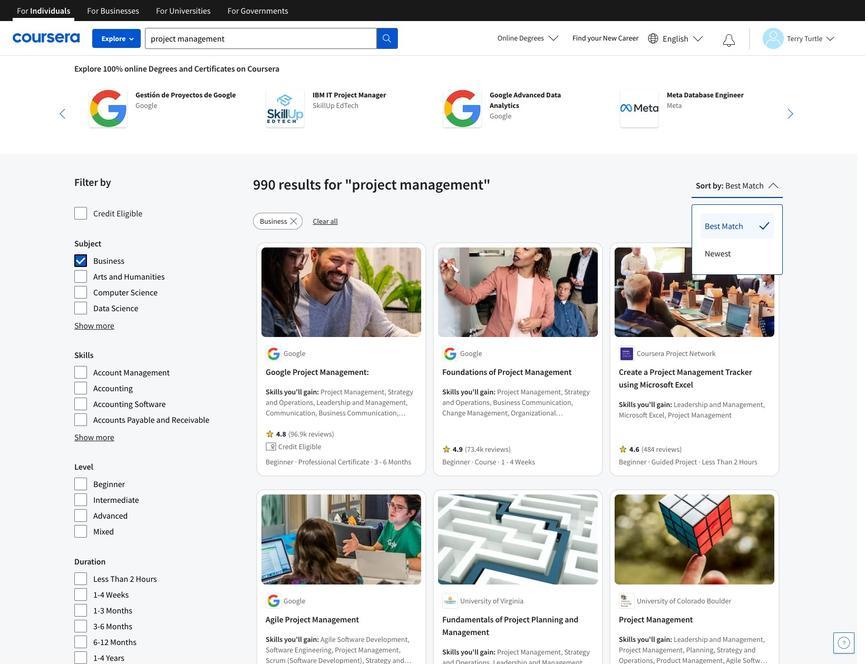 Task type: vqa. For each thing, say whether or not it's contained in the screenshot.
is
no



Task type: locate. For each thing, give the bounding box(es) containing it.
0 vertical spatial leadership
[[674, 400, 708, 410]]

12
[[100, 637, 109, 648]]

sort by : best match
[[696, 180, 764, 191]]

skills you'll gain :
[[266, 388, 321, 397], [442, 388, 497, 397], [619, 400, 674, 410], [266, 635, 321, 645], [619, 635, 674, 645], [442, 648, 497, 657]]

· down "(73.4k"
[[472, 458, 473, 467]]

operations, inside project management, strategy and operations, business communication, change management, organizational development, communication, culture, emotional intelligence, influencing, leadership and management, people management, planning
[[456, 398, 492, 408]]

0 vertical spatial best
[[725, 180, 741, 191]]

leadership inside leadership and management, microsoft excel, project management
[[674, 400, 708, 410]]

accounting
[[93, 383, 133, 394], [93, 399, 133, 410]]

fundamentals
[[442, 615, 494, 625]]

: down project management
[[670, 635, 672, 645]]

advanced down intermediate
[[93, 511, 128, 521]]

0 horizontal spatial 6
[[100, 622, 104, 632]]

coursera up 'a'
[[637, 349, 664, 359]]

months
[[388, 458, 411, 467], [106, 606, 132, 616], [106, 622, 132, 632], [110, 637, 136, 648]]

list box
[[692, 205, 782, 275]]

skills down the agile
[[266, 635, 283, 645]]

leadership inside project management, strategy and operations, business communication, change management, organizational development, communication, culture, emotional intelligence, influencing, leadership and management, people management, planning
[[553, 430, 587, 439]]

0 horizontal spatial de
[[161, 90, 169, 100]]

you'll down agile project management
[[284, 635, 302, 645]]

1 horizontal spatial hours
[[739, 458, 757, 467]]

3 1- from the top
[[93, 653, 100, 664]]

duration group
[[74, 556, 247, 665]]

2 inside the duration group
[[130, 574, 134, 585]]

1 vertical spatial planning
[[531, 615, 563, 625]]

4 for from the left
[[227, 5, 239, 16]]

1 vertical spatial accounting
[[93, 399, 133, 410]]

explore 100% online degrees and certificates on coursera
[[74, 63, 279, 74]]

google advanced data analytics google
[[490, 90, 561, 121]]

best right sort
[[725, 180, 741, 191]]

years
[[106, 653, 124, 664]]

your
[[588, 33, 602, 43]]

science for computer science
[[130, 287, 158, 298]]

leadership down fundamentals of project planning and management
[[493, 658, 527, 665]]

3 right "certificate"
[[374, 458, 378, 467]]

0 horizontal spatial weeks
[[106, 590, 129, 600]]

0 horizontal spatial by
[[100, 176, 111, 189]]

0 vertical spatial strategy
[[564, 388, 590, 397]]

communication, up organizational
[[522, 398, 573, 408]]

leadership
[[674, 400, 708, 410], [553, 430, 587, 439], [493, 658, 527, 665]]

0 vertical spatial meta
[[667, 90, 683, 100]]

duration
[[74, 557, 106, 567]]

beginner up intermediate
[[93, 479, 125, 490]]

2 vertical spatial leadership
[[493, 658, 527, 665]]

·
[[295, 458, 297, 467], [371, 458, 373, 467], [472, 458, 473, 467], [498, 458, 500, 467], [648, 458, 650, 467], [699, 458, 700, 467]]

1 horizontal spatial reviews)
[[485, 445, 511, 455]]

business down 990
[[260, 217, 287, 226]]

culture,
[[540, 419, 565, 429]]

1 strategy from the top
[[564, 388, 590, 397]]

you'll down project management
[[637, 635, 655, 645]]

0 vertical spatial credit eligible
[[93, 208, 142, 219]]

beginner down 4.6
[[619, 458, 647, 467]]

science down humanities
[[130, 287, 158, 298]]

1 1- from the top
[[93, 590, 100, 600]]

0 horizontal spatial hours
[[136, 574, 157, 585]]

2 1- from the top
[[93, 606, 100, 616]]

1 horizontal spatial advanced
[[514, 90, 545, 100]]

1 horizontal spatial weeks
[[515, 458, 535, 467]]

beginner for beginner · professional certificate · 3 - 6 months
[[266, 458, 293, 467]]

1 show from the top
[[74, 321, 94, 331]]

clear all button
[[307, 213, 344, 230]]

2 vertical spatial 4
[[100, 653, 104, 664]]

2 - from the left
[[506, 458, 509, 467]]

beginner for beginner
[[93, 479, 125, 490]]

leadership and management, microsoft excel, project management
[[619, 400, 765, 420]]

1 horizontal spatial by
[[713, 180, 721, 191]]

1 vertical spatial 3
[[100, 606, 104, 616]]

for left governments at left
[[227, 5, 239, 16]]

show more down data science
[[74, 321, 114, 331]]

credit down the 4.8 at the left bottom of page
[[278, 443, 297, 452]]

best up newest
[[705, 221, 720, 231]]

science down computer science
[[111, 303, 138, 314]]

you'll
[[284, 388, 302, 397], [461, 388, 479, 397], [637, 400, 655, 410], [284, 635, 302, 645], [637, 635, 655, 645], [461, 648, 479, 657]]

gain up excel,
[[657, 400, 670, 410]]

computer
[[93, 287, 129, 298]]

4 for years
[[100, 653, 104, 664]]

microsoft
[[640, 380, 673, 390], [619, 411, 647, 420]]

0 vertical spatial data
[[546, 90, 561, 100]]

reviews) up 1
[[485, 445, 511, 455]]

1 for from the left
[[17, 5, 28, 16]]

1 horizontal spatial business
[[260, 217, 287, 226]]

4 up 1-3 months
[[100, 590, 104, 600]]

1 vertical spatial leadership
[[553, 430, 587, 439]]

accounts payable and receivable
[[93, 415, 209, 425]]

1 operations, from the top
[[456, 398, 492, 408]]

1 show more from the top
[[74, 321, 114, 331]]

- right 1
[[506, 458, 509, 467]]

2 university from the left
[[637, 597, 668, 606]]

mixed
[[93, 527, 114, 537]]

1 google image from the left
[[89, 90, 127, 128]]

0 vertical spatial show more
[[74, 321, 114, 331]]

1 horizontal spatial google image
[[443, 90, 481, 128]]

project inside "link"
[[293, 367, 318, 378]]

software
[[134, 399, 166, 410]]

1- up 1-3 months
[[93, 590, 100, 600]]

1 vertical spatial eligible
[[299, 443, 321, 452]]

de right proyectos
[[204, 90, 212, 100]]

less right guided
[[702, 458, 715, 467]]

of for university of virginia
[[493, 597, 499, 606]]

2 show more button from the top
[[74, 431, 114, 444]]

0 vertical spatial than
[[717, 458, 732, 467]]

months up 6-12 months
[[106, 622, 132, 632]]

1- up 3-
[[93, 606, 100, 616]]

1 vertical spatial best
[[705, 221, 720, 231]]

2 accounting from the top
[[93, 399, 133, 410]]

0 vertical spatial hours
[[739, 458, 757, 467]]

for left "universities"
[[156, 5, 168, 16]]

management,
[[521, 388, 563, 397], [723, 400, 765, 410], [467, 409, 509, 418], [456, 440, 498, 450], [522, 440, 564, 450], [521, 648, 563, 657]]

colorado
[[677, 597, 705, 606]]

: down create a project management tracker using microsoft excel
[[670, 400, 672, 410]]

analytics
[[490, 101, 519, 110]]

skillup edtech image
[[266, 90, 304, 128]]

0 horizontal spatial google image
[[89, 90, 127, 128]]

4 for weeks
[[100, 590, 104, 600]]

1 vertical spatial science
[[111, 303, 138, 314]]

1 vertical spatial show more
[[74, 432, 114, 443]]

"project
[[345, 175, 397, 194]]

1 vertical spatial show more button
[[74, 431, 114, 444]]

operations, down fundamentals
[[456, 658, 492, 665]]

months for 1-3 months
[[106, 606, 132, 616]]

3 up 3-
[[100, 606, 104, 616]]

1 vertical spatial operations,
[[456, 658, 492, 665]]

create a project management tracker using microsoft excel
[[619, 367, 752, 390]]

: right sort
[[721, 180, 724, 191]]

of
[[489, 367, 496, 378], [493, 597, 499, 606], [669, 597, 675, 606], [495, 615, 502, 625]]

ibm
[[313, 90, 325, 100]]

2 horizontal spatial leadership
[[674, 400, 708, 410]]

None search field
[[145, 28, 398, 49]]

credit
[[93, 208, 115, 219], [278, 443, 297, 452]]

data
[[546, 90, 561, 100], [93, 303, 110, 314]]

4 right 1
[[510, 458, 514, 467]]

0 vertical spatial operations,
[[456, 398, 492, 408]]

businesses
[[100, 5, 139, 16]]

credit eligible down (96.9k
[[278, 443, 321, 452]]

0 horizontal spatial advanced
[[93, 511, 128, 521]]

0 vertical spatial 2
[[734, 458, 738, 467]]

humanities
[[124, 271, 165, 282]]

4 left years
[[100, 653, 104, 664]]

by right sort
[[713, 180, 721, 191]]

show notifications image
[[723, 34, 735, 47]]

1 vertical spatial 2
[[130, 574, 134, 585]]

1 vertical spatial hours
[[136, 574, 157, 585]]

1 horizontal spatial de
[[204, 90, 212, 100]]

management, down the 'tracker'
[[723, 400, 765, 410]]

6 up 12
[[100, 622, 104, 632]]

more down data science
[[96, 321, 114, 331]]

beginner for beginner · course · 1 - 4 weeks
[[442, 458, 470, 467]]

2 strategy from the top
[[564, 648, 590, 657]]

course
[[475, 458, 496, 467]]

months for 6-12 months
[[110, 637, 136, 648]]

show
[[74, 321, 94, 331], [74, 432, 94, 443]]

(484
[[641, 445, 655, 455]]

3 for from the left
[[156, 5, 168, 16]]

1 vertical spatial match
[[722, 221, 743, 231]]

of right foundations
[[489, 367, 496, 378]]

more down accounts
[[96, 432, 114, 443]]

meta right meta image
[[667, 101, 682, 110]]

0 horizontal spatial leadership
[[493, 658, 527, 665]]

0 vertical spatial advanced
[[514, 90, 545, 100]]

2 · from the left
[[371, 458, 373, 467]]

create
[[619, 367, 642, 378]]

2 operations, from the top
[[456, 658, 492, 665]]

:
[[721, 180, 724, 191], [317, 388, 319, 397], [494, 388, 496, 397], [670, 400, 672, 410], [317, 635, 319, 645], [670, 635, 672, 645], [494, 648, 496, 657]]

business inside project management, strategy and operations, business communication, change management, organizational development, communication, culture, emotional intelligence, influencing, leadership and management, people management, planning
[[493, 398, 520, 408]]

skills up the account at the bottom left of the page
[[74, 350, 93, 361]]

management inside fundamentals of project planning and management
[[442, 627, 489, 638]]

de right the gestión
[[161, 90, 169, 100]]

strategy
[[564, 388, 590, 397], [564, 648, 590, 657]]

management"
[[400, 175, 491, 194]]

more for data
[[96, 321, 114, 331]]

operations, inside project management, strategy and operations, leadership and management
[[456, 658, 492, 665]]

gain down agile project management
[[303, 635, 317, 645]]

planning
[[566, 440, 593, 450], [531, 615, 563, 625]]

100%
[[103, 63, 123, 74]]

1 vertical spatial business
[[93, 256, 124, 266]]

· right "certificate"
[[371, 458, 373, 467]]

by right filter
[[100, 176, 111, 189]]

2 show more from the top
[[74, 432, 114, 443]]

1 vertical spatial 1-
[[93, 606, 100, 616]]

2 more from the top
[[96, 432, 114, 443]]

best inside list box
[[705, 221, 720, 231]]

0 vertical spatial accounting
[[93, 383, 133, 394]]

0 vertical spatial more
[[96, 321, 114, 331]]

management, down influencing,
[[522, 440, 564, 450]]

business up organizational
[[493, 398, 520, 408]]

: down the google project management:
[[317, 388, 319, 397]]

beginner inside level group
[[93, 479, 125, 490]]

database
[[684, 90, 714, 100]]

science
[[130, 287, 158, 298], [111, 303, 138, 314]]

0 vertical spatial weeks
[[515, 458, 535, 467]]

2 horizontal spatial reviews)
[[656, 445, 682, 455]]

leadership inside project management, strategy and operations, leadership and management
[[493, 658, 527, 665]]

3
[[374, 458, 378, 467], [100, 606, 104, 616]]

0 vertical spatial communication,
[[522, 398, 573, 408]]

less inside the duration group
[[93, 574, 109, 585]]

meta left database
[[667, 90, 683, 100]]

communication, up people
[[487, 419, 539, 429]]

0 horizontal spatial 2
[[130, 574, 134, 585]]

clear
[[313, 217, 329, 226]]

0 horizontal spatial university
[[460, 597, 491, 606]]

strategy inside project management, strategy and operations, business communication, change management, organizational development, communication, culture, emotional intelligence, influencing, leadership and management, people management, planning
[[564, 388, 590, 397]]

1 vertical spatial credit
[[278, 443, 297, 452]]

1 vertical spatial credit eligible
[[278, 443, 321, 452]]

· left 1
[[498, 458, 500, 467]]

1 vertical spatial advanced
[[93, 511, 128, 521]]

0 horizontal spatial data
[[93, 303, 110, 314]]

1 horizontal spatial university
[[637, 597, 668, 606]]

show up level
[[74, 432, 94, 443]]

6 inside the duration group
[[100, 622, 104, 632]]

leadership down "culture," at the bottom right of page
[[553, 430, 587, 439]]

weeks
[[515, 458, 535, 467], [106, 590, 129, 600]]

beginner · guided project · less than 2 hours
[[619, 458, 757, 467]]

1 horizontal spatial 2
[[734, 458, 738, 467]]

1 accounting from the top
[[93, 383, 133, 394]]

· down (484
[[648, 458, 650, 467]]

skills inside group
[[74, 350, 93, 361]]

show more for data science
[[74, 321, 114, 331]]

agile
[[266, 615, 283, 625]]

reviews) for of
[[485, 445, 511, 455]]

of left virginia
[[493, 597, 499, 606]]

google image
[[89, 90, 127, 128], [443, 90, 481, 128]]

· right guided
[[699, 458, 700, 467]]

0 vertical spatial coursera
[[247, 63, 279, 74]]

beginner for beginner · guided project · less than 2 hours
[[619, 458, 647, 467]]

strategy for fundamentals of project planning and management
[[564, 648, 590, 657]]

coursera right on
[[247, 63, 279, 74]]

: down fundamentals of project planning and management
[[494, 648, 496, 657]]

management:
[[320, 367, 369, 378]]

management
[[525, 367, 572, 378], [677, 367, 724, 378], [124, 367, 170, 378], [691, 411, 732, 420], [312, 615, 359, 625], [646, 615, 693, 625], [442, 627, 489, 638]]

2 google image from the left
[[443, 90, 481, 128]]

months for 3-6 months
[[106, 622, 132, 632]]

· left professional
[[295, 458, 297, 467]]

for left individuals
[[17, 5, 28, 16]]

de
[[161, 90, 169, 100], [204, 90, 212, 100]]

skills down using
[[619, 400, 636, 410]]

best match
[[705, 221, 743, 231]]

1 horizontal spatial leadership
[[553, 430, 587, 439]]

3 · from the left
[[472, 458, 473, 467]]

2 meta from the top
[[667, 101, 682, 110]]

2 for from the left
[[87, 5, 99, 16]]

intelligence,
[[476, 430, 513, 439]]

1 vertical spatial data
[[93, 303, 110, 314]]

1 more from the top
[[96, 321, 114, 331]]

google image down the 100%
[[89, 90, 127, 128]]

2 vertical spatial business
[[493, 398, 520, 408]]

match up newest
[[722, 221, 743, 231]]

than
[[717, 458, 732, 467], [110, 574, 128, 585]]

0 horizontal spatial best
[[705, 221, 720, 231]]

skillup
[[313, 101, 335, 110]]

1 university from the left
[[460, 597, 491, 606]]

google image left the analytics
[[443, 90, 481, 128]]

3 inside the duration group
[[100, 606, 104, 616]]

project inside project management, strategy and operations, leadership and management
[[497, 648, 519, 657]]

universities
[[169, 5, 211, 16]]

1 vertical spatial meta
[[667, 101, 682, 110]]

1 show more button from the top
[[74, 319, 114, 332]]

months up 3-6 months
[[106, 606, 132, 616]]

meta
[[667, 90, 683, 100], [667, 101, 682, 110]]

university
[[460, 597, 491, 606], [637, 597, 668, 606]]

1- for 1-4 weeks
[[93, 590, 100, 600]]

0 vertical spatial less
[[702, 458, 715, 467]]

1 horizontal spatial 6
[[383, 458, 387, 467]]

skills you'll gain : down foundations
[[442, 388, 497, 397]]

emotional
[[442, 430, 474, 439]]

6 right "certificate"
[[383, 458, 387, 467]]

certificate
[[338, 458, 369, 467]]

of left colorado
[[669, 597, 675, 606]]

google image for gestión de proyectos de google
[[89, 90, 127, 128]]

(96.9k
[[288, 430, 307, 439]]

online
[[124, 63, 147, 74]]

reviews)
[[308, 430, 334, 439], [485, 445, 511, 455], [656, 445, 682, 455]]

0 horizontal spatial reviews)
[[308, 430, 334, 439]]

0 vertical spatial microsoft
[[640, 380, 673, 390]]

subject group
[[74, 237, 247, 315]]

university up fundamentals
[[460, 597, 491, 606]]

beginner down '4.9'
[[442, 458, 470, 467]]

coursera image
[[13, 30, 80, 47]]

business up arts
[[93, 256, 124, 266]]

0 vertical spatial planning
[[566, 440, 593, 450]]

management, down fundamentals of project planning and management link
[[521, 648, 563, 657]]

university up project management
[[637, 597, 668, 606]]

more
[[96, 321, 114, 331], [96, 432, 114, 443]]

show for data
[[74, 321, 94, 331]]

0 horizontal spatial coursera
[[247, 63, 279, 74]]

show down data science
[[74, 321, 94, 331]]

show more
[[74, 321, 114, 331], [74, 432, 114, 443]]

project inside create a project management tracker using microsoft excel
[[650, 367, 675, 378]]

1 vertical spatial 6
[[100, 622, 104, 632]]

management, up "course"
[[456, 440, 498, 450]]

advanced up the analytics
[[514, 90, 545, 100]]

0 horizontal spatial business
[[93, 256, 124, 266]]

1 horizontal spatial coursera
[[637, 349, 664, 359]]

meta database engineer meta
[[667, 90, 744, 110]]

of inside fundamentals of project planning and management
[[495, 615, 502, 625]]

show more button for accounts
[[74, 431, 114, 444]]

strategy inside project management, strategy and operations, leadership and management
[[564, 648, 590, 657]]

match
[[742, 180, 764, 191], [722, 221, 743, 231]]

credit down filter by
[[93, 208, 115, 219]]

results
[[278, 175, 321, 194]]

for businesses
[[87, 5, 139, 16]]

communication,
[[522, 398, 573, 408], [487, 419, 539, 429]]

0 vertical spatial science
[[130, 287, 158, 298]]

show more button down accounts
[[74, 431, 114, 444]]

0 vertical spatial 1-
[[93, 590, 100, 600]]

1 vertical spatial weeks
[[106, 590, 129, 600]]

less than 2 hours
[[93, 574, 157, 585]]

google
[[213, 90, 236, 100], [490, 90, 512, 100], [135, 101, 157, 110], [490, 111, 512, 121], [284, 349, 305, 359], [460, 349, 482, 359], [266, 367, 291, 378], [284, 597, 305, 606]]

show more button down data science
[[74, 319, 114, 332]]

1-3 months
[[93, 606, 132, 616]]

microsoft inside leadership and management, microsoft excel, project management
[[619, 411, 647, 420]]

of down university of virginia
[[495, 615, 502, 625]]

more for accounts
[[96, 432, 114, 443]]

operations, up the change
[[456, 398, 492, 408]]

management, inside leadership and management, microsoft excel, project management
[[723, 400, 765, 410]]

project inside leadership and management, microsoft excel, project management
[[668, 411, 690, 420]]

2 show from the top
[[74, 432, 94, 443]]

2 vertical spatial 1-
[[93, 653, 100, 664]]

5 · from the left
[[648, 458, 650, 467]]

network
[[689, 349, 716, 359]]

months up years
[[110, 637, 136, 648]]

1 vertical spatial coursera
[[637, 349, 664, 359]]

by for filter
[[100, 176, 111, 189]]

all
[[330, 217, 338, 226]]

1 vertical spatial show
[[74, 432, 94, 443]]

advanced
[[514, 90, 545, 100], [93, 511, 128, 521]]

0 horizontal spatial less
[[93, 574, 109, 585]]

: down foundations of project management
[[494, 388, 496, 397]]

0 vertical spatial business
[[260, 217, 287, 226]]

weeks up 1-3 months
[[106, 590, 129, 600]]

reviews) right (96.9k
[[308, 430, 334, 439]]

for left businesses
[[87, 5, 99, 16]]

for individuals
[[17, 5, 70, 16]]

1 vertical spatial 4
[[100, 590, 104, 600]]

1 horizontal spatial -
[[506, 458, 509, 467]]

0 horizontal spatial credit eligible
[[93, 208, 142, 219]]

1 vertical spatial than
[[110, 574, 128, 585]]

business inside subject group
[[93, 256, 124, 266]]

0 horizontal spatial planning
[[531, 615, 563, 625]]

eligible
[[116, 208, 142, 219], [299, 443, 321, 452]]

1 vertical spatial more
[[96, 432, 114, 443]]



Task type: describe. For each thing, give the bounding box(es) containing it.
gain down fundamentals of project planning and management
[[480, 648, 494, 657]]

university for project
[[637, 597, 668, 606]]

tracker
[[725, 367, 752, 378]]

gain down foundations of project management
[[480, 388, 494, 397]]

planning inside project management, strategy and operations, business communication, change management, organizational development, communication, culture, emotional intelligence, influencing, leadership and management, people management, planning
[[566, 440, 593, 450]]

of for foundations of project management
[[489, 367, 496, 378]]

english
[[663, 33, 688, 43]]

agile project management
[[266, 615, 359, 625]]

accounts
[[93, 415, 125, 425]]

skills down fundamentals
[[442, 648, 459, 657]]

months right "certificate"
[[388, 458, 411, 467]]

(73.4k
[[465, 445, 484, 455]]

using
[[619, 380, 638, 390]]

by for sort
[[713, 180, 721, 191]]

university of colorado boulder
[[637, 597, 731, 606]]

clear all
[[313, 217, 338, 226]]

engineer
[[715, 90, 744, 100]]

skills you'll gain : down the google project management:
[[266, 388, 321, 397]]

management inside leadership and management, microsoft excel, project management
[[691, 411, 732, 420]]

google image for google advanced data analytics
[[443, 90, 481, 128]]

show more for accounts payable and receivable
[[74, 432, 114, 443]]

strategy for foundations of project management
[[564, 388, 590, 397]]

beginner · course · 1 - 4 weeks
[[442, 458, 535, 467]]

0 vertical spatial match
[[742, 180, 764, 191]]

advanced inside google advanced data analytics google
[[514, 90, 545, 100]]

management, up organizational
[[521, 388, 563, 397]]

advanced inside level group
[[93, 511, 128, 521]]

of for fundamentals of project planning and management
[[495, 615, 502, 625]]

1 horizontal spatial best
[[725, 180, 741, 191]]

1 horizontal spatial than
[[717, 458, 732, 467]]

individuals
[[30, 5, 70, 16]]

fundamentals of project planning and management
[[442, 615, 578, 638]]

skills you'll gain : up excel,
[[619, 400, 674, 410]]

excel,
[[649, 411, 666, 420]]

gain down the google project management:
[[303, 388, 317, 397]]

level group
[[74, 461, 247, 539]]

skills down project management
[[619, 635, 636, 645]]

3-
[[93, 622, 100, 632]]

management, inside project management, strategy and operations, leadership and management
[[521, 648, 563, 657]]

1 - from the left
[[379, 458, 382, 467]]

1
[[501, 458, 505, 467]]

1 horizontal spatial 3
[[374, 458, 378, 467]]

2 de from the left
[[204, 90, 212, 100]]

0 vertical spatial 4
[[510, 458, 514, 467]]

for for individuals
[[17, 5, 28, 16]]

newest
[[705, 248, 731, 259]]

data inside subject group
[[93, 303, 110, 314]]

6-
[[93, 637, 100, 648]]

management inside create a project management tracker using microsoft excel
[[677, 367, 724, 378]]

microsoft inside create a project management tracker using microsoft excel
[[640, 380, 673, 390]]

4.9 (73.4k reviews)
[[453, 445, 511, 455]]

gain down project management
[[657, 635, 670, 645]]

account management
[[93, 367, 170, 378]]

1 horizontal spatial eligible
[[299, 443, 321, 452]]

organizational
[[511, 409, 556, 418]]

receivable
[[172, 415, 209, 425]]

arts and humanities
[[93, 271, 165, 282]]

google inside "link"
[[266, 367, 291, 378]]

account
[[93, 367, 122, 378]]

weeks inside the duration group
[[106, 590, 129, 600]]

reviews) for project
[[308, 430, 334, 439]]

3-6 months
[[93, 622, 132, 632]]

create a project management tracker using microsoft excel link
[[619, 366, 770, 391]]

edtech
[[336, 101, 359, 110]]

skills you'll gain : down fundamentals
[[442, 648, 497, 657]]

reviews) for a
[[656, 445, 682, 455]]

0 vertical spatial eligible
[[116, 208, 142, 219]]

accounting for accounting
[[93, 383, 133, 394]]

list box containing best match
[[692, 205, 782, 275]]

: down agile project management
[[317, 635, 319, 645]]

you'll down the google project management:
[[284, 388, 302, 397]]

career
[[618, 33, 639, 43]]

0 horizontal spatial credit
[[93, 208, 115, 219]]

1- for 1-3 months
[[93, 606, 100, 616]]

show more button for data
[[74, 319, 114, 332]]

you'll down fundamentals
[[461, 648, 479, 657]]

ibm it project manager skillup edtech
[[313, 90, 386, 110]]

4 · from the left
[[498, 458, 500, 467]]

university for fundamentals
[[460, 597, 491, 606]]

1 horizontal spatial credit
[[278, 443, 297, 452]]

virginia
[[500, 597, 524, 606]]

of for university of colorado boulder
[[669, 597, 675, 606]]

project management, strategy and operations, business communication, change management, organizational development, communication, culture, emotional intelligence, influencing, leadership and management, people management, planning
[[442, 388, 593, 450]]

sort
[[696, 180, 711, 191]]

for universities
[[156, 5, 211, 16]]

coursera project network
[[637, 349, 716, 359]]

and inside skills group
[[156, 415, 170, 425]]

gestión
[[135, 90, 160, 100]]

data inside google advanced data analytics google
[[546, 90, 561, 100]]

fundamentals of project planning and management link
[[442, 614, 594, 639]]

project management
[[619, 615, 693, 625]]

filter
[[74, 176, 98, 189]]

professional
[[298, 458, 336, 467]]

1 horizontal spatial credit eligible
[[278, 443, 321, 452]]

1-4 years
[[93, 653, 124, 664]]

you'll down foundations
[[461, 388, 479, 397]]

boulder
[[707, 597, 731, 606]]

for governments
[[227, 5, 288, 16]]

foundations of project management
[[442, 367, 572, 378]]

university of virginia
[[460, 597, 524, 606]]

certificates
[[194, 63, 235, 74]]

management inside skills group
[[124, 367, 170, 378]]

and inside leadership and management, microsoft excel, project management
[[709, 400, 721, 410]]

and inside subject group
[[109, 271, 122, 282]]

new
[[603, 33, 617, 43]]

4.6
[[629, 445, 639, 455]]

4.8
[[276, 430, 286, 439]]

show for accounts
[[74, 432, 94, 443]]

management, up intelligence,
[[467, 409, 509, 418]]

science for data science
[[111, 303, 138, 314]]

accounting for accounting software
[[93, 399, 133, 410]]

990
[[253, 175, 276, 194]]

help center image
[[838, 637, 850, 650]]

and inside fundamentals of project planning and management
[[565, 615, 578, 625]]

filter by
[[74, 176, 111, 189]]

project management, strategy and operations, leadership and management
[[442, 648, 590, 665]]

than inside the duration group
[[110, 574, 128, 585]]

6 · from the left
[[699, 458, 700, 467]]

foundations of project management link
[[442, 366, 594, 379]]

planning inside fundamentals of project planning and management
[[531, 615, 563, 625]]

development,
[[442, 419, 486, 429]]

intermediate
[[93, 495, 139, 506]]

operations, for fundamentals
[[456, 658, 492, 665]]

4.8 (96.9k reviews)
[[276, 430, 334, 439]]

operations, for foundations
[[456, 398, 492, 408]]

project inside project management, strategy and operations, business communication, change management, organizational development, communication, culture, emotional intelligence, influencing, leadership and management, people management, planning
[[497, 388, 519, 397]]

4.6 (484 reviews)
[[629, 445, 682, 455]]

for for governments
[[227, 5, 239, 16]]

arts
[[93, 271, 107, 282]]

1 vertical spatial communication,
[[487, 419, 539, 429]]

you'll up excel,
[[637, 400, 655, 410]]

1 de from the left
[[161, 90, 169, 100]]

excel
[[675, 380, 693, 390]]

payable
[[127, 415, 155, 425]]

english button
[[644, 21, 707, 55]]

find your new career
[[572, 33, 639, 43]]

for for businesses
[[87, 5, 99, 16]]

1 horizontal spatial less
[[702, 458, 715, 467]]

0 vertical spatial 6
[[383, 458, 387, 467]]

level
[[74, 462, 93, 472]]

4.9
[[453, 445, 463, 455]]

guided
[[651, 458, 674, 467]]

skills group
[[74, 349, 247, 427]]

people
[[499, 440, 521, 450]]

find your new career link
[[567, 32, 644, 45]]

gestión de proyectos de google google
[[135, 90, 236, 110]]

project inside ibm it project manager skillup edtech
[[334, 90, 357, 100]]

manager
[[358, 90, 386, 100]]

hours inside the duration group
[[136, 574, 157, 585]]

accounting software
[[93, 399, 166, 410]]

skills you'll gain : down project management
[[619, 635, 674, 645]]

skills up the change
[[442, 388, 459, 397]]

for for universities
[[156, 5, 168, 16]]

it
[[326, 90, 332, 100]]

1- for 1-4 years
[[93, 653, 100, 664]]

1 · from the left
[[295, 458, 297, 467]]

1 meta from the top
[[667, 90, 683, 100]]

banner navigation
[[8, 0, 297, 29]]

skills you'll gain : down the agile
[[266, 635, 321, 645]]

subject
[[74, 238, 101, 249]]

change
[[442, 409, 466, 418]]

beginner · professional certificate · 3 - 6 months
[[266, 458, 411, 467]]

data science
[[93, 303, 138, 314]]

project inside fundamentals of project planning and management
[[504, 615, 530, 625]]

business inside business button
[[260, 217, 287, 226]]

skills up the 4.8 at the left bottom of page
[[266, 388, 283, 397]]

degrees
[[149, 63, 177, 74]]

foundations
[[442, 367, 487, 378]]

for
[[324, 175, 342, 194]]

meta image
[[620, 90, 658, 128]]



